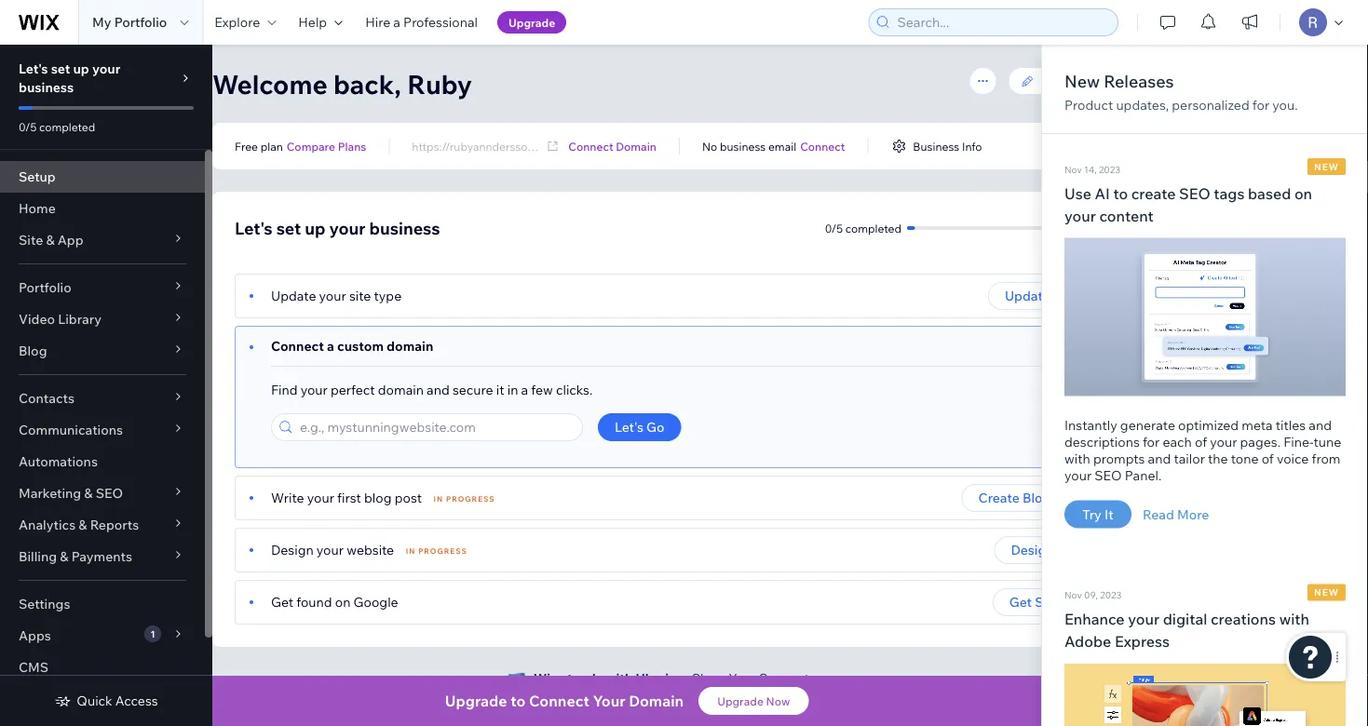 Task type: describe. For each thing, give the bounding box(es) containing it.
generate
[[1121, 417, 1176, 433]]

enhance your digital creations with adobe express
[[1065, 610, 1310, 651]]

set inside let's set up your business
[[51, 61, 70, 77]]

2 horizontal spatial and
[[1310, 417, 1332, 433]]

your left site
[[319, 288, 346, 304]]

2023 for ai
[[1099, 164, 1121, 175]]

design site
[[1011, 542, 1082, 559]]

upgrade now button
[[699, 688, 809, 716]]

pages.
[[1241, 434, 1281, 450]]

marketing & seo button
[[0, 478, 205, 510]]

panel.
[[1125, 467, 1162, 484]]

optimized
[[1179, 417, 1239, 433]]

content
[[1100, 206, 1154, 225]]

get for get started
[[1010, 594, 1032, 611]]

https://rubyanndersson.wixsite.com/my-portfolio link
[[412, 138, 665, 157]]

up inside let's set up your business
[[73, 61, 89, 77]]

post
[[395, 490, 422, 506]]

2023 for your
[[1101, 590, 1122, 601]]

tailor
[[1174, 451, 1206, 467]]

for inside the new releases product updates, personalized for you.
[[1253, 97, 1270, 113]]

plans
[[338, 139, 366, 153]]

tone
[[1232, 451, 1259, 467]]

0/5 inside the sidebar element
[[19, 120, 37, 134]]

reports
[[90, 517, 139, 533]]

in progress for write your first blog post
[[434, 495, 495, 504]]

ukraine
[[636, 671, 685, 687]]

analytics
[[19, 517, 76, 533]]

site & app
[[19, 232, 83, 248]]

wix
[[534, 671, 558, 687]]

1 horizontal spatial your
[[729, 671, 757, 687]]

https://rubyanndersson.wixsite.com/my-portfolio
[[412, 139, 665, 153]]

try it
[[1083, 506, 1114, 523]]

create blog post button
[[962, 485, 1099, 512]]

0/5 completed inside the sidebar element
[[19, 120, 95, 134]]

try
[[1083, 506, 1102, 523]]

1 horizontal spatial up
[[305, 218, 326, 239]]

your left the website
[[317, 542, 344, 559]]

now for update now
[[1054, 288, 1082, 304]]

0 horizontal spatial with
[[606, 671, 633, 687]]

connect down "wix"
[[529, 692, 590, 711]]

show your support button
[[692, 671, 810, 688]]

billing & payments button
[[0, 541, 205, 573]]

apps
[[19, 628, 51, 644]]

business info button
[[891, 138, 983, 155]]

ruby
[[407, 68, 472, 100]]

site inside button
[[1057, 542, 1082, 559]]

billing & payments
[[19, 549, 132, 565]]

1 horizontal spatial set
[[276, 218, 301, 239]]

express
[[1115, 633, 1170, 651]]

prompts
[[1094, 451, 1146, 467]]

e.g., mystunningwebsite.com field
[[294, 415, 577, 441]]

in progress for design your website
[[406, 547, 468, 556]]

home link
[[0, 193, 205, 225]]

your up post
[[1065, 467, 1092, 484]]

website
[[347, 542, 394, 559]]

connect a custom domain
[[271, 338, 434, 355]]

with inside enhance your digital creations with adobe express
[[1280, 610, 1310, 629]]

& for marketing
[[84, 485, 93, 502]]

get started
[[1010, 594, 1082, 611]]

connect link
[[801, 138, 845, 155]]

site
[[349, 288, 371, 304]]

enhance
[[1065, 610, 1125, 629]]

design for design site
[[1011, 542, 1054, 559]]

instantly
[[1065, 417, 1118, 433]]

a for professional
[[394, 14, 401, 30]]

let's go button
[[598, 414, 682, 442]]

it
[[1105, 506, 1114, 523]]

on inside use ai to create seo tags based on your content
[[1295, 184, 1313, 203]]

hire
[[365, 14, 391, 30]]

write
[[271, 490, 304, 506]]

1 horizontal spatial let's set up your business
[[235, 218, 440, 239]]

nov for use ai to create seo tags based on your content
[[1065, 164, 1083, 175]]

1 vertical spatial business
[[720, 139, 766, 153]]

digital
[[1164, 610, 1208, 629]]

free plan compare plans
[[235, 139, 366, 153]]

show
[[692, 671, 726, 687]]

update now button
[[989, 282, 1099, 310]]

updates,
[[1117, 97, 1170, 113]]

1 vertical spatial let's
[[235, 218, 273, 239]]

started
[[1035, 594, 1082, 611]]

communications
[[19, 422, 123, 438]]

first
[[337, 490, 361, 506]]

0 horizontal spatial your
[[593, 692, 626, 711]]

0 horizontal spatial to
[[511, 692, 526, 711]]

video library button
[[0, 304, 205, 335]]

design for design your website
[[271, 542, 314, 559]]

read more link
[[1143, 506, 1210, 523]]

0 vertical spatial and
[[427, 382, 450, 398]]

0 horizontal spatial of
[[1196, 434, 1208, 450]]

create blog post
[[979, 490, 1082, 506]]

find your perfect domain and secure it in a few clicks.
[[271, 382, 593, 398]]

nov for enhance your digital creations with adobe express
[[1065, 590, 1083, 601]]

setup
[[19, 169, 56, 185]]

1 vertical spatial domain
[[629, 692, 684, 711]]

business
[[913, 139, 960, 153]]

my
[[92, 14, 111, 30]]

library
[[58, 311, 102, 328]]

completed inside the sidebar element
[[39, 120, 95, 134]]

tags
[[1214, 184, 1245, 203]]

a for custom
[[327, 338, 334, 355]]

cms link
[[0, 652, 205, 684]]

product
[[1065, 97, 1114, 113]]

personalized
[[1172, 97, 1250, 113]]

& for billing
[[60, 549, 68, 565]]

in
[[508, 382, 518, 398]]

connect domain
[[569, 139, 657, 153]]

now for upgrade now
[[766, 695, 790, 709]]

ai
[[1095, 184, 1111, 203]]

found
[[297, 594, 332, 611]]

https://rubyanndersson.wixsite.com/my-
[[412, 139, 621, 153]]

nov 09, 2023
[[1065, 590, 1122, 601]]

blog
[[364, 490, 392, 506]]

new
[[1065, 70, 1101, 91]]

upgrade for upgrade
[[509, 15, 556, 29]]

blog inside popup button
[[19, 343, 47, 359]]

seo inside instantly generate optimized meta titles and descriptions for each of your pages. fine-tune with prompts and tailor the tone of voice from your seo panel.
[[1095, 467, 1122, 484]]

your inside enhance your digital creations with adobe express
[[1129, 610, 1160, 629]]

automations link
[[0, 446, 205, 478]]

your inside let's set up your business
[[92, 61, 120, 77]]

tune
[[1314, 434, 1342, 450]]

info
[[962, 139, 983, 153]]

stands
[[561, 671, 603, 687]]

upgrade for upgrade to connect your domain
[[445, 692, 507, 711]]

wix stands with ukraine show your support
[[534, 671, 810, 687]]

post
[[1054, 490, 1082, 506]]

connect up find
[[271, 338, 324, 355]]

domain for custom
[[387, 338, 434, 355]]

in for write your first blog post
[[434, 495, 444, 504]]

1 horizontal spatial business
[[369, 218, 440, 239]]

seo inside marketing & seo popup button
[[96, 485, 123, 502]]

1 horizontal spatial and
[[1149, 451, 1171, 467]]

support
[[759, 671, 810, 687]]

new for use ai to create seo tags based on your content
[[1315, 161, 1340, 172]]

use
[[1065, 184, 1092, 203]]



Task type: vqa. For each thing, say whether or not it's contained in the screenshot.
1/4
no



Task type: locate. For each thing, give the bounding box(es) containing it.
0 horizontal spatial site
[[19, 232, 43, 248]]

2023 right 09,
[[1101, 590, 1122, 601]]

update your site type
[[271, 288, 402, 304]]

2 horizontal spatial let's
[[615, 419, 644, 436]]

1 vertical spatial your
[[593, 692, 626, 711]]

2 vertical spatial a
[[521, 382, 528, 398]]

0 horizontal spatial up
[[73, 61, 89, 77]]

progress down post
[[418, 547, 468, 556]]

no business email connect
[[703, 139, 845, 153]]

0 horizontal spatial 0/5 completed
[[19, 120, 95, 134]]

& for site
[[46, 232, 55, 248]]

1 vertical spatial with
[[1280, 610, 1310, 629]]

0 horizontal spatial completed
[[39, 120, 95, 134]]

nov left 09,
[[1065, 590, 1083, 601]]

a right in
[[521, 382, 528, 398]]

upgrade inside button
[[718, 695, 764, 709]]

design inside button
[[1011, 542, 1054, 559]]

2 new from the top
[[1315, 587, 1340, 599]]

domain for perfect
[[378, 382, 424, 398]]

on right 'found'
[[335, 594, 351, 611]]

1 new from the top
[[1315, 161, 1340, 172]]

progress for design your website
[[418, 547, 468, 556]]

2 get from the left
[[1010, 594, 1032, 611]]

quick
[[77, 693, 112, 710]]

your right find
[[301, 382, 328, 398]]

1 vertical spatial 2023
[[1101, 590, 1122, 601]]

0 vertical spatial in progress
[[434, 495, 495, 504]]

0 vertical spatial 0/5
[[19, 120, 37, 134]]

your inside use ai to create seo tags based on your content
[[1065, 206, 1097, 225]]

nov
[[1065, 164, 1083, 175], [1065, 590, 1083, 601]]

more
[[1178, 506, 1210, 523]]

1 horizontal spatial seo
[[1095, 467, 1122, 484]]

get left started
[[1010, 594, 1032, 611]]

get inside button
[[1010, 594, 1032, 611]]

update for update now
[[1005, 288, 1051, 304]]

domain up find your perfect domain and secure it in a few clicks.
[[387, 338, 434, 355]]

business right no
[[720, 139, 766, 153]]

0 vertical spatial 2023
[[1099, 164, 1121, 175]]

0 horizontal spatial get
[[271, 594, 294, 611]]

upgrade button
[[498, 11, 567, 34]]

in right post
[[434, 495, 444, 504]]

nov 14, 2023
[[1065, 164, 1121, 175]]

0/5 completed up setup at the left top
[[19, 120, 95, 134]]

& right billing
[[60, 549, 68, 565]]

your left first
[[307, 490, 334, 506]]

business up setup at the left top
[[19, 79, 74, 96]]

1 horizontal spatial get
[[1010, 594, 1032, 611]]

0 vertical spatial let's set up your business
[[19, 61, 120, 96]]

1 vertical spatial and
[[1310, 417, 1332, 433]]

& inside popup button
[[79, 517, 87, 533]]

0/5
[[19, 120, 37, 134], [825, 221, 843, 235]]

email
[[769, 139, 797, 153]]

blog inside button
[[1023, 490, 1051, 506]]

0 vertical spatial business
[[19, 79, 74, 96]]

with inside instantly generate optimized meta titles and descriptions for each of your pages. fine-tune with prompts and tailor the tone of voice from your seo panel.
[[1065, 451, 1091, 467]]

domain inside 'link'
[[616, 139, 657, 153]]

0 vertical spatial completed
[[39, 120, 95, 134]]

video
[[19, 311, 55, 328]]

help
[[298, 14, 327, 30]]

1 vertical spatial in
[[406, 547, 416, 556]]

1 vertical spatial nov
[[1065, 590, 1083, 601]]

read
[[1143, 506, 1175, 523]]

get
[[271, 594, 294, 611], [1010, 594, 1032, 611]]

let's go
[[615, 419, 665, 436]]

it
[[496, 382, 505, 398]]

plan
[[261, 139, 283, 153]]

your up express
[[1129, 610, 1160, 629]]

0 vertical spatial progress
[[446, 495, 495, 504]]

0 vertical spatial a
[[394, 14, 401, 30]]

0 vertical spatial portfolio
[[114, 14, 167, 30]]

free
[[235, 139, 258, 153]]

with
[[1065, 451, 1091, 467], [1280, 610, 1310, 629], [606, 671, 633, 687]]

progress for write your first blog post
[[446, 495, 495, 504]]

2 nov from the top
[[1065, 590, 1083, 601]]

0 vertical spatial up
[[73, 61, 89, 77]]

business up type
[[369, 218, 440, 239]]

let's set up your business inside the sidebar element
[[19, 61, 120, 96]]

2 vertical spatial business
[[369, 218, 440, 239]]

automations
[[19, 454, 98, 470]]

meta
[[1242, 417, 1273, 433]]

0/5 completed down connect link
[[825, 221, 902, 235]]

1 horizontal spatial 0/5 completed
[[825, 221, 902, 235]]

business info
[[913, 139, 983, 153]]

blog down video
[[19, 343, 47, 359]]

in
[[434, 495, 444, 504], [406, 547, 416, 556]]

your
[[729, 671, 757, 687], [593, 692, 626, 711]]

connect left the portfolio
[[569, 139, 614, 153]]

1 vertical spatial site
[[1057, 542, 1082, 559]]

& for analytics
[[79, 517, 87, 533]]

try it link
[[1065, 501, 1132, 529]]

1 horizontal spatial blog
[[1023, 490, 1051, 506]]

0 vertical spatial your
[[729, 671, 757, 687]]

in for design your website
[[406, 547, 416, 556]]

1 vertical spatial 0/5 completed
[[825, 221, 902, 235]]

1 horizontal spatial on
[[1295, 184, 1313, 203]]

2 horizontal spatial business
[[720, 139, 766, 153]]

cms
[[19, 660, 49, 676]]

1 horizontal spatial completed
[[846, 221, 902, 235]]

1 horizontal spatial with
[[1065, 451, 1091, 467]]

and left the secure
[[427, 382, 450, 398]]

access
[[115, 693, 158, 710]]

sidebar element
[[0, 45, 212, 727]]

1 get from the left
[[271, 594, 294, 611]]

1 horizontal spatial site
[[1057, 542, 1082, 559]]

site down 'home'
[[19, 232, 43, 248]]

14,
[[1085, 164, 1097, 175]]

new for enhance your digital creations with adobe express
[[1315, 587, 1340, 599]]

clicks.
[[556, 382, 593, 398]]

seo up reports
[[96, 485, 123, 502]]

google
[[354, 594, 399, 611]]

0 vertical spatial with
[[1065, 451, 1091, 467]]

custom
[[337, 338, 384, 355]]

1 horizontal spatial a
[[394, 14, 401, 30]]

1 vertical spatial set
[[276, 218, 301, 239]]

1 vertical spatial now
[[766, 695, 790, 709]]

0 horizontal spatial 0/5
[[19, 120, 37, 134]]

1 horizontal spatial 0/5
[[825, 221, 843, 235]]

2 vertical spatial let's
[[615, 419, 644, 436]]

& left app on the top left of the page
[[46, 232, 55, 248]]

2 horizontal spatial a
[[521, 382, 528, 398]]

home
[[19, 200, 56, 217]]

and up tune
[[1310, 417, 1332, 433]]

domain left no
[[616, 139, 657, 153]]

1 horizontal spatial in
[[434, 495, 444, 504]]

read more
[[1143, 506, 1210, 523]]

0/5 up setup at the left top
[[19, 120, 37, 134]]

of
[[1196, 434, 1208, 450], [1262, 451, 1275, 467]]

0 vertical spatial on
[[1295, 184, 1313, 203]]

hire a professional
[[365, 14, 478, 30]]

0 horizontal spatial now
[[766, 695, 790, 709]]

upgrade
[[509, 15, 556, 29], [445, 692, 507, 711], [718, 695, 764, 709]]

0 vertical spatial site
[[19, 232, 43, 248]]

1 vertical spatial for
[[1143, 434, 1160, 450]]

site
[[19, 232, 43, 248], [1057, 542, 1082, 559]]

2023
[[1099, 164, 1121, 175], [1101, 590, 1122, 601]]

1 horizontal spatial upgrade
[[509, 15, 556, 29]]

analytics & reports
[[19, 517, 139, 533]]

0/5 completed
[[19, 120, 95, 134], [825, 221, 902, 235]]

& left reports
[[79, 517, 87, 533]]

1 horizontal spatial design
[[1011, 542, 1054, 559]]

0 vertical spatial new
[[1315, 161, 1340, 172]]

design down write
[[271, 542, 314, 559]]

2 update from the left
[[1005, 288, 1051, 304]]

portfolio inside popup button
[[19, 280, 71, 296]]

business inside let's set up your business
[[19, 79, 74, 96]]

1 horizontal spatial portfolio
[[114, 14, 167, 30]]

2 horizontal spatial upgrade
[[718, 695, 764, 709]]

0 vertical spatial set
[[51, 61, 70, 77]]

set
[[51, 61, 70, 77], [276, 218, 301, 239]]

your down my
[[92, 61, 120, 77]]

let's inside let's set up your business
[[19, 61, 48, 77]]

0 vertical spatial in
[[434, 495, 444, 504]]

1
[[150, 628, 155, 640]]

domain right perfect on the left bottom
[[378, 382, 424, 398]]

seo left 'tags'
[[1180, 184, 1211, 203]]

in progress down post
[[406, 547, 468, 556]]

0 horizontal spatial blog
[[19, 343, 47, 359]]

0 horizontal spatial portfolio
[[19, 280, 71, 296]]

a left the custom
[[327, 338, 334, 355]]

portfolio
[[621, 139, 665, 153]]

blog left post
[[1023, 490, 1051, 506]]

and up the panel.
[[1149, 451, 1171, 467]]

of down pages.
[[1262, 451, 1275, 467]]

0/5 down connect link
[[825, 221, 843, 235]]

on right based
[[1295, 184, 1313, 203]]

compare plans link
[[287, 138, 366, 155]]

fine-
[[1284, 434, 1314, 450]]

& inside dropdown button
[[46, 232, 55, 248]]

upgrade now
[[718, 695, 790, 709]]

1 vertical spatial completed
[[846, 221, 902, 235]]

let's set up your business down my
[[19, 61, 120, 96]]

1 vertical spatial on
[[335, 594, 351, 611]]

update now
[[1005, 288, 1082, 304]]

voice
[[1277, 451, 1310, 467]]

your down stands at the left of the page
[[593, 692, 626, 711]]

get for get found on google
[[271, 594, 294, 611]]

secure
[[453, 382, 493, 398]]

get found on google
[[271, 594, 399, 611]]

0 horizontal spatial design
[[271, 542, 314, 559]]

1 update from the left
[[271, 288, 316, 304]]

site & app button
[[0, 225, 205, 256]]

update for update your site type
[[271, 288, 316, 304]]

update inside button
[[1005, 288, 1051, 304]]

setup link
[[0, 161, 205, 193]]

your up upgrade now
[[729, 671, 757, 687]]

for left you.
[[1253, 97, 1270, 113]]

seo down prompts
[[1095, 467, 1122, 484]]

to
[[1114, 184, 1129, 203], [511, 692, 526, 711]]

and
[[427, 382, 450, 398], [1310, 417, 1332, 433], [1149, 451, 1171, 467]]

connect right email
[[801, 139, 845, 153]]

creations
[[1211, 610, 1277, 629]]

2 vertical spatial seo
[[96, 485, 123, 502]]

perfect
[[331, 382, 375, 398]]

0 vertical spatial seo
[[1180, 184, 1211, 203]]

contacts button
[[0, 383, 205, 415]]

1 vertical spatial up
[[305, 218, 326, 239]]

a
[[394, 14, 401, 30], [327, 338, 334, 355], [521, 382, 528, 398]]

settings link
[[0, 589, 205, 621]]

welcome
[[212, 68, 328, 100]]

create
[[979, 490, 1020, 506]]

no
[[703, 139, 718, 153]]

site down try it link
[[1057, 542, 1082, 559]]

upgrade for upgrade now
[[718, 695, 764, 709]]

to inside use ai to create seo tags based on your content
[[1114, 184, 1129, 203]]

0 vertical spatial now
[[1054, 288, 1082, 304]]

1 vertical spatial progress
[[418, 547, 468, 556]]

0 horizontal spatial let's
[[19, 61, 48, 77]]

1 vertical spatial new
[[1315, 587, 1340, 599]]

2 horizontal spatial seo
[[1180, 184, 1211, 203]]

your up the the at the right bottom of page
[[1211, 434, 1238, 450]]

releases
[[1104, 70, 1175, 91]]

of down the optimized
[[1196, 434, 1208, 450]]

0 vertical spatial blog
[[19, 343, 47, 359]]

a right hire
[[394, 14, 401, 30]]

connect inside connect domain 'link'
[[569, 139, 614, 153]]

0 vertical spatial 0/5 completed
[[19, 120, 95, 134]]

nov left 14,
[[1065, 164, 1083, 175]]

billing
[[19, 549, 57, 565]]

0 horizontal spatial and
[[427, 382, 450, 398]]

with down descriptions
[[1065, 451, 1091, 467]]

2 horizontal spatial with
[[1280, 610, 1310, 629]]

design site button
[[995, 537, 1099, 565]]

1 horizontal spatial now
[[1054, 288, 1082, 304]]

marketing
[[19, 485, 81, 502]]

upgrade inside "button"
[[509, 15, 556, 29]]

design down create blog post button
[[1011, 542, 1054, 559]]

each
[[1163, 434, 1193, 450]]

get left 'found'
[[271, 594, 294, 611]]

2 vertical spatial with
[[606, 671, 633, 687]]

portfolio up video
[[19, 280, 71, 296]]

1 design from the left
[[271, 542, 314, 559]]

with right stands at the left of the page
[[606, 671, 633, 687]]

progress right post
[[446, 495, 495, 504]]

hire a professional link
[[354, 0, 489, 45]]

& up the "analytics & reports"
[[84, 485, 93, 502]]

1 vertical spatial let's set up your business
[[235, 218, 440, 239]]

0 horizontal spatial on
[[335, 594, 351, 611]]

in right the website
[[406, 547, 416, 556]]

site inside dropdown button
[[19, 232, 43, 248]]

welcome back, ruby
[[212, 68, 472, 100]]

titles
[[1276, 417, 1307, 433]]

2 design from the left
[[1011, 542, 1054, 559]]

portfolio right my
[[114, 14, 167, 30]]

0 horizontal spatial set
[[51, 61, 70, 77]]

in progress right post
[[434, 495, 495, 504]]

your down 'use'
[[1065, 206, 1097, 225]]

for inside instantly generate optimized meta titles and descriptions for each of your pages. fine-tune with prompts and tailor the tone of voice from your seo panel.
[[1143, 434, 1160, 450]]

let's set up your business up update your site type
[[235, 218, 440, 239]]

1 horizontal spatial update
[[1005, 288, 1051, 304]]

0 horizontal spatial upgrade
[[445, 692, 507, 711]]

0 vertical spatial to
[[1114, 184, 1129, 203]]

1 horizontal spatial of
[[1262, 451, 1275, 467]]

1 vertical spatial 0/5
[[825, 221, 843, 235]]

your up update your site type
[[329, 218, 366, 239]]

let's inside "button"
[[615, 419, 644, 436]]

0 vertical spatial domain
[[387, 338, 434, 355]]

Search... field
[[892, 9, 1113, 35]]

my portfolio
[[92, 14, 167, 30]]

1 vertical spatial blog
[[1023, 490, 1051, 506]]

seo inside use ai to create seo tags based on your content
[[1180, 184, 1211, 203]]

1 horizontal spatial let's
[[235, 218, 273, 239]]

app
[[58, 232, 83, 248]]

domain down ukraine
[[629, 692, 684, 711]]

1 vertical spatial in progress
[[406, 547, 468, 556]]

0 vertical spatial for
[[1253, 97, 1270, 113]]

0 horizontal spatial let's set up your business
[[19, 61, 120, 96]]

payments
[[71, 549, 132, 565]]

communications button
[[0, 415, 205, 446]]

for down the generate
[[1143, 434, 1160, 450]]

you.
[[1273, 97, 1299, 113]]

2023 right 14,
[[1099, 164, 1121, 175]]

1 nov from the top
[[1065, 164, 1083, 175]]

with right creations
[[1280, 610, 1310, 629]]



